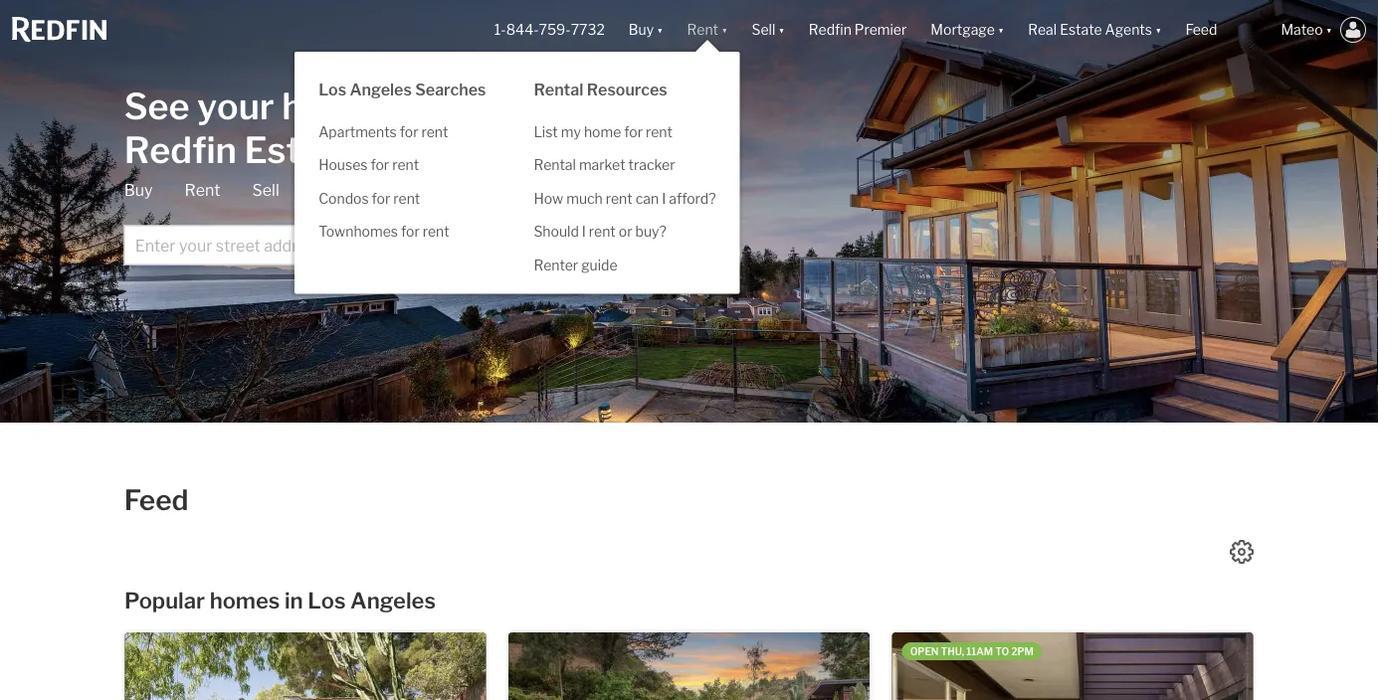 Task type: vqa. For each thing, say whether or not it's contained in the screenshot.
the Ft.
no



Task type: describe. For each thing, give the bounding box(es) containing it.
should i rent or buy? link
[[510, 216, 740, 249]]

popular
[[124, 588, 205, 614]]

should i rent or buy?
[[534, 223, 666, 240]]

list my home for rent
[[534, 123, 673, 140]]

mortgage ▾ button
[[931, 0, 1004, 60]]

sell ▾ button
[[752, 0, 785, 60]]

list my home for rent link
[[510, 116, 740, 149]]

mateo ▾
[[1281, 21, 1332, 38]]

estimate inside tab list
[[465, 181, 533, 200]]

home
[[416, 181, 462, 200]]

rent for rent ▾
[[687, 21, 718, 38]]

photo of 1854 phillips way, los angeles, ca 90042 image
[[125, 633, 486, 701]]

for for apartments for rent
[[400, 123, 418, 140]]

tracker
[[629, 157, 675, 174]]

houses for rent
[[319, 157, 419, 174]]

▾ for buy ▾
[[657, 21, 663, 38]]

rent link
[[185, 180, 220, 202]]

premier
[[855, 21, 907, 38]]

afford?
[[669, 190, 716, 207]]

1-
[[494, 21, 506, 38]]

feed button
[[1174, 0, 1269, 60]]

my
[[561, 123, 581, 140]]

real estate agents ▾ link
[[1028, 0, 1162, 60]]

open
[[910, 646, 939, 658]]

redfin premier
[[809, 21, 907, 38]]

5 ▾ from the left
[[1155, 21, 1162, 38]]

feed inside button
[[1186, 21, 1217, 38]]

mortgage for mortgage ▾
[[931, 21, 995, 38]]

apartments for rent link
[[295, 116, 510, 149]]

townhomes for rent
[[319, 223, 449, 240]]

for right home
[[624, 123, 643, 140]]

0 horizontal spatial feed
[[124, 484, 189, 517]]

see your home's redfin estimate
[[124, 84, 404, 172]]

rent for houses for rent
[[392, 157, 419, 174]]

townhomes for rent link
[[295, 216, 510, 249]]

rental for rental market tracker
[[534, 157, 576, 174]]

real estate agents ▾ button
[[1016, 0, 1174, 60]]

open thu, 11am to 2pm
[[910, 646, 1034, 658]]

agents
[[1105, 21, 1152, 38]]

▾ for sell ▾
[[778, 21, 785, 38]]

homes
[[210, 588, 280, 614]]

apartments
[[319, 123, 397, 140]]

rent ▾ button
[[687, 0, 728, 60]]

in
[[285, 588, 303, 614]]

mortgage ▾ button
[[919, 0, 1016, 60]]

rent for how much rent can i afford?
[[606, 190, 633, 207]]

sell for sell
[[252, 181, 279, 200]]

renter guide
[[534, 257, 618, 274]]

▾ for mateo ▾
[[1326, 21, 1332, 38]]

0 vertical spatial i
[[662, 190, 666, 207]]

los angeles searches
[[319, 80, 486, 99]]

renter
[[534, 257, 578, 274]]

how
[[534, 190, 563, 207]]

houses for rent link
[[295, 149, 510, 182]]

townhomes
[[319, 223, 398, 240]]

home estimate link
[[416, 180, 533, 209]]

mortgage ▾
[[931, 21, 1004, 38]]

0 horizontal spatial i
[[582, 223, 586, 240]]

can
[[636, 190, 659, 207]]

rental market tracker
[[534, 157, 675, 174]]

0 vertical spatial los
[[319, 80, 346, 99]]

renter guide link
[[510, 249, 740, 282]]

sell ▾
[[752, 21, 785, 38]]

home
[[584, 123, 621, 140]]

real estate agents ▾
[[1028, 21, 1162, 38]]

condos for rent link
[[295, 182, 510, 216]]

thu,
[[941, 646, 965, 658]]

buy ▾
[[629, 21, 663, 38]]

photo of 3940 san rafael ave, los angeles, ca 90065 image
[[892, 633, 1253, 701]]

how much rent can i afford? link
[[510, 182, 740, 216]]

1 vertical spatial los
[[308, 588, 346, 614]]

▾ for mortgage ▾
[[998, 21, 1004, 38]]



Task type: locate. For each thing, give the bounding box(es) containing it.
mortgage
[[931, 21, 995, 38], [311, 181, 384, 200]]

rent right buy ▾
[[687, 21, 718, 38]]

1 ▾ from the left
[[657, 21, 663, 38]]

buy inside dropdown button
[[629, 21, 654, 38]]

1 horizontal spatial feed
[[1186, 21, 1217, 38]]

0 vertical spatial sell
[[752, 21, 775, 38]]

to
[[995, 646, 1009, 658]]

1 vertical spatial angeles
[[350, 588, 436, 614]]

for up houses for rent link
[[400, 123, 418, 140]]

sell inside sell ▾ dropdown button
[[752, 21, 775, 38]]

see
[[124, 84, 190, 128]]

home's
[[282, 84, 404, 128]]

list
[[534, 123, 558, 140]]

rent left can
[[606, 190, 633, 207]]

1 vertical spatial redfin
[[124, 128, 237, 172]]

rent
[[687, 21, 718, 38], [185, 181, 220, 200]]

estimate inside see your home's redfin estimate
[[244, 128, 398, 172]]

redfin up rent link
[[124, 128, 237, 172]]

1 vertical spatial estimate
[[465, 181, 533, 200]]

2 ▾ from the left
[[721, 21, 728, 38]]

los up apartments
[[319, 80, 346, 99]]

Enter your street address search field
[[124, 225, 628, 265]]

houses
[[319, 157, 368, 174]]

rent for townhomes for rent
[[423, 223, 449, 240]]

sell link
[[252, 180, 279, 202]]

▾ left sell ▾ on the right top
[[721, 21, 728, 38]]

rent for should i rent or buy?
[[589, 223, 616, 240]]

844-
[[506, 21, 539, 38]]

much
[[566, 190, 603, 207]]

or
[[619, 223, 632, 240]]

sell right rent ▾
[[752, 21, 775, 38]]

1 vertical spatial mortgage
[[311, 181, 384, 200]]

2 rental from the top
[[534, 157, 576, 174]]

buy link
[[124, 180, 153, 202]]

759-
[[539, 21, 571, 38]]

mortgage inside dropdown button
[[931, 21, 995, 38]]

0 horizontal spatial buy
[[124, 181, 153, 200]]

feed
[[1186, 21, 1217, 38], [124, 484, 189, 517]]

1 vertical spatial i
[[582, 223, 586, 240]]

▾ for rent ▾
[[721, 21, 728, 38]]

redfin
[[809, 21, 852, 38], [124, 128, 237, 172]]

how much rent can i afford?
[[534, 190, 716, 207]]

0 horizontal spatial estimate
[[244, 128, 398, 172]]

i right can
[[662, 190, 666, 207]]

6 ▾ from the left
[[1326, 21, 1332, 38]]

1 horizontal spatial i
[[662, 190, 666, 207]]

rent for rent
[[185, 181, 220, 200]]

1 horizontal spatial sell
[[752, 21, 775, 38]]

redfin inside see your home's redfin estimate
[[124, 128, 237, 172]]

rent up the tracker
[[646, 123, 673, 140]]

redfin premier button
[[797, 0, 919, 60]]

mortgage link
[[311, 180, 384, 202]]

photo of 2605 laurel pass, los angeles, ca 90046 image
[[508, 633, 870, 701]]

angeles up apartments for rent
[[350, 80, 412, 99]]

should
[[534, 223, 579, 240]]

buy for buy
[[124, 181, 153, 200]]

11am
[[967, 646, 993, 658]]

sell inside tab list
[[252, 181, 279, 200]]

mortgage inside tab list
[[311, 181, 384, 200]]

rent down searches
[[421, 123, 448, 140]]

mortgage down houses
[[311, 181, 384, 200]]

0 vertical spatial angeles
[[350, 80, 412, 99]]

▾ left the real
[[998, 21, 1004, 38]]

1-844-759-7732
[[494, 21, 605, 38]]

0 vertical spatial rental
[[534, 80, 583, 99]]

rent
[[421, 123, 448, 140], [646, 123, 673, 140], [392, 157, 419, 174], [393, 190, 420, 207], [606, 190, 633, 207], [423, 223, 449, 240], [589, 223, 616, 240]]

rent for condos for rent
[[393, 190, 420, 207]]

2pm
[[1011, 646, 1034, 658]]

▾
[[657, 21, 663, 38], [721, 21, 728, 38], [778, 21, 785, 38], [998, 21, 1004, 38], [1155, 21, 1162, 38], [1326, 21, 1332, 38]]

rental market tracker link
[[510, 149, 740, 182]]

1 vertical spatial buy
[[124, 181, 153, 200]]

mateo
[[1281, 21, 1323, 38]]

rent inside tab list
[[185, 181, 220, 200]]

for down apartments for rent
[[371, 157, 389, 174]]

1 horizontal spatial mortgage
[[931, 21, 995, 38]]

sell down see your home's redfin estimate
[[252, 181, 279, 200]]

rent ▾
[[687, 21, 728, 38]]

tab list
[[124, 180, 671, 265]]

1 horizontal spatial redfin
[[809, 21, 852, 38]]

1 horizontal spatial estimate
[[465, 181, 533, 200]]

▾ right "mateo"
[[1326, 21, 1332, 38]]

home estimate
[[416, 181, 533, 200]]

tab list containing buy
[[124, 180, 671, 265]]

mortgage for mortgage
[[311, 181, 384, 200]]

rent down home
[[423, 223, 449, 240]]

0 horizontal spatial sell
[[252, 181, 279, 200]]

rental resources
[[534, 80, 667, 99]]

rent down houses for rent link
[[393, 190, 420, 207]]

mortgage left the real
[[931, 21, 995, 38]]

7732
[[571, 21, 605, 38]]

4 ▾ from the left
[[998, 21, 1004, 38]]

for for townhomes for rent
[[401, 223, 420, 240]]

dialog containing los angeles
[[295, 40, 740, 294]]

1 vertical spatial feed
[[124, 484, 189, 517]]

real
[[1028, 21, 1057, 38]]

for up townhomes for rent
[[372, 190, 390, 207]]

popular homes in los angeles
[[124, 588, 436, 614]]

1 vertical spatial rent
[[185, 181, 220, 200]]

buy?
[[635, 223, 666, 240]]

redfin left premier
[[809, 21, 852, 38]]

resources
[[587, 80, 667, 99]]

for for houses for rent
[[371, 157, 389, 174]]

guide
[[581, 257, 618, 274]]

0 vertical spatial redfin
[[809, 21, 852, 38]]

redfin inside redfin premier button
[[809, 21, 852, 38]]

searches
[[415, 80, 486, 99]]

buy
[[629, 21, 654, 38], [124, 181, 153, 200]]

angeles
[[350, 80, 412, 99], [350, 588, 436, 614]]

los right the in
[[308, 588, 346, 614]]

rent left or
[[589, 223, 616, 240]]

rent down "apartments for rent" link
[[392, 157, 419, 174]]

rental
[[534, 80, 583, 99], [534, 157, 576, 174]]

your
[[197, 84, 274, 128]]

buy inside tab list
[[124, 181, 153, 200]]

0 vertical spatial estimate
[[244, 128, 398, 172]]

0 horizontal spatial mortgage
[[311, 181, 384, 200]]

for
[[400, 123, 418, 140], [624, 123, 643, 140], [371, 157, 389, 174], [372, 190, 390, 207], [401, 223, 420, 240]]

sell ▾ button
[[740, 0, 797, 60]]

buy ▾ button
[[629, 0, 663, 60]]

0 vertical spatial buy
[[629, 21, 654, 38]]

for for condos for rent
[[372, 190, 390, 207]]

i
[[662, 190, 666, 207], [582, 223, 586, 240]]

0 horizontal spatial rent
[[185, 181, 220, 200]]

0 vertical spatial mortgage
[[931, 21, 995, 38]]

1 vertical spatial sell
[[252, 181, 279, 200]]

0 vertical spatial feed
[[1186, 21, 1217, 38]]

▾ left rent ▾
[[657, 21, 663, 38]]

apartments for rent
[[319, 123, 448, 140]]

rent inside "dropdown button"
[[687, 21, 718, 38]]

buy left rent link
[[124, 181, 153, 200]]

0 horizontal spatial redfin
[[124, 128, 237, 172]]

condos
[[319, 190, 369, 207]]

rental for rental resources
[[534, 80, 583, 99]]

buy right 7732
[[629, 21, 654, 38]]

estimate up mortgage "link"
[[244, 128, 398, 172]]

buy ▾ button
[[617, 0, 675, 60]]

for down condos for rent link
[[401, 223, 420, 240]]

los
[[319, 80, 346, 99], [308, 588, 346, 614]]

rental up my at top
[[534, 80, 583, 99]]

angeles inside dialog
[[350, 80, 412, 99]]

dialog
[[295, 40, 740, 294]]

sell for sell ▾
[[752, 21, 775, 38]]

rent left sell link
[[185, 181, 220, 200]]

1 vertical spatial rental
[[534, 157, 576, 174]]

estimate
[[244, 128, 398, 172], [465, 181, 533, 200]]

▾ inside "dropdown button"
[[721, 21, 728, 38]]

submit search image
[[641, 238, 657, 254]]

angeles right the in
[[350, 588, 436, 614]]

rental up how
[[534, 157, 576, 174]]

3 ▾ from the left
[[778, 21, 785, 38]]

1 horizontal spatial rent
[[687, 21, 718, 38]]

1-844-759-7732 link
[[494, 21, 605, 38]]

0 vertical spatial rent
[[687, 21, 718, 38]]

1 horizontal spatial buy
[[629, 21, 654, 38]]

1 rental from the top
[[534, 80, 583, 99]]

rent for apartments for rent
[[421, 123, 448, 140]]

estate
[[1060, 21, 1102, 38]]

condos for rent
[[319, 190, 420, 207]]

i right should
[[582, 223, 586, 240]]

estimate left how
[[465, 181, 533, 200]]

▾ right agents
[[1155, 21, 1162, 38]]

sell
[[752, 21, 775, 38], [252, 181, 279, 200]]

market
[[579, 157, 626, 174]]

▾ right rent ▾
[[778, 21, 785, 38]]

buy for buy ▾
[[629, 21, 654, 38]]



